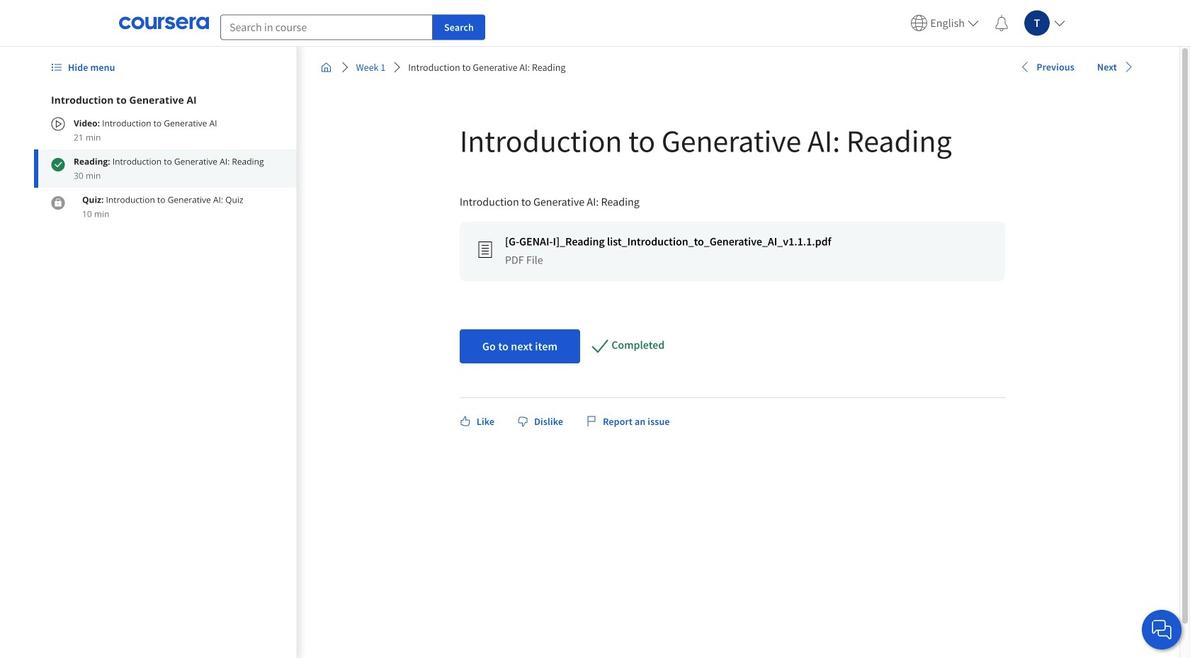 Task type: vqa. For each thing, say whether or not it's contained in the screenshot.
'Coursera' Image
yes



Task type: describe. For each thing, give the bounding box(es) containing it.
reading completed element
[[612, 338, 665, 355]]

home image
[[321, 62, 332, 73]]

coursera image
[[119, 12, 209, 34]]



Task type: locate. For each thing, give the bounding box(es) containing it.
Search in course text field
[[220, 15, 433, 40]]



